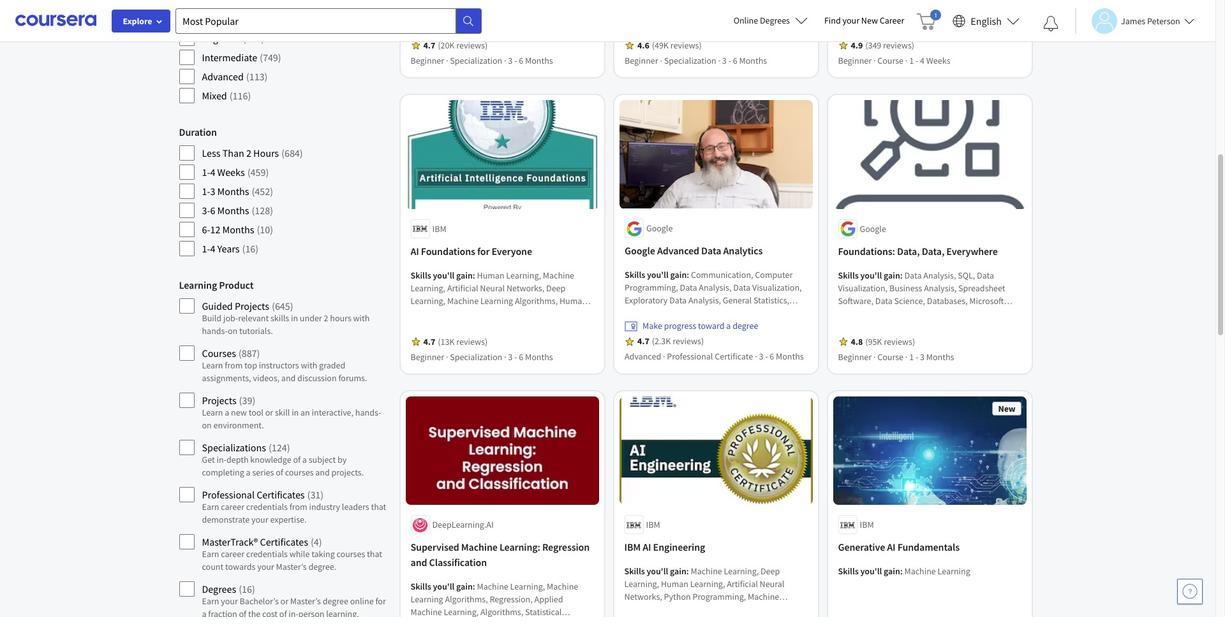 Task type: describe. For each thing, give the bounding box(es) containing it.
google for foundations:
[[860, 223, 887, 235]]

degrees inside learning product group
[[202, 583, 236, 596]]

machine inside the supervised machine learning: regression and classification
[[461, 542, 498, 554]]

fundamentals
[[898, 542, 960, 554]]

hours
[[330, 313, 352, 324]]

make for (2.3k
[[643, 321, 662, 333]]

4.9 (349 reviews)
[[851, 40, 915, 51]]

everyone
[[492, 245, 532, 258]]

6 inside duration group
[[210, 204, 215, 217]]

foundations: data, data, everywhere link
[[839, 244, 1022, 259]]

452
[[255, 185, 270, 198]]

for inside earn your bachelor's or master's degree online for a fraction of the cost of in-person learning.
[[376, 596, 386, 608]]

1 for 4.8 (95k reviews)
[[910, 352, 914, 363]]

ai foundations for everyone
[[411, 245, 532, 258]]

advanced for ·
[[625, 352, 661, 363]]

classification
[[429, 557, 487, 570]]

beginner inside level group
[[202, 32, 240, 45]]

reviews) for (13k reviews)
[[457, 336, 488, 348]]

than
[[223, 147, 244, 160]]

in inside learn a new tool or skill in an interactive, hands- on environment.
[[292, 407, 299, 419]]

4.7 (2.3k reviews)
[[637, 336, 704, 348]]

What do you want to learn? text field
[[176, 8, 456, 34]]

degree.
[[309, 562, 337, 573]]

spreadsheet
[[959, 283, 1006, 294]]

your right find
[[843, 15, 860, 26]]

that for professional certificates ( 31 )
[[371, 502, 386, 513]]

3-
[[202, 204, 210, 217]]

gain for google advanced data analytics
[[670, 270, 687, 281]]

1-3 months ( 452 )
[[202, 185, 273, 198]]

: for ai foundations for everyone
[[473, 270, 475, 281]]

0 vertical spatial algorithms,
[[445, 595, 488, 606]]

visualization,
[[839, 283, 888, 294]]

ibm for ibm
[[646, 520, 660, 531]]

regression
[[543, 542, 590, 554]]

earn career credentials while taking courses that count towards your master's degree.
[[202, 549, 382, 573]]

learning product group
[[179, 278, 388, 618]]

645
[[275, 300, 290, 313]]

machine down fundamentals
[[905, 566, 936, 578]]

on for projects
[[202, 420, 212, 432]]

: for google advanced data analytics
[[687, 270, 689, 281]]

explore button
[[112, 10, 170, 33]]

of right the cost
[[280, 609, 287, 618]]

skills you'll gain : for ai foundations for everyone
[[411, 270, 477, 281]]

course for (349
[[878, 55, 904, 67]]

1 vertical spatial learning,
[[444, 607, 479, 618]]

toward for 4.7 (2.3k reviews)
[[698, 321, 725, 333]]

reviews) for (2.3k reviews)
[[673, 336, 704, 348]]

2 data, from the left
[[922, 245, 945, 258]]

forums.
[[339, 373, 367, 384]]

earn for professional certificates ( 31 )
[[202, 502, 219, 513]]

generative ai fundamentals link
[[839, 540, 1022, 556]]

gain down classification
[[456, 582, 473, 593]]

gain for generative ai fundamentals
[[884, 566, 901, 578]]

0 vertical spatial for
[[478, 245, 490, 258]]

online
[[734, 15, 759, 26]]

earn for mastertrack® certificates ( 4 )
[[202, 549, 219, 561]]

skills for google advanced data analytics
[[625, 270, 645, 281]]

duration
[[179, 126, 217, 139]]

person
[[299, 609, 325, 618]]

sql,
[[958, 270, 976, 281]]

gain up business
[[884, 270, 901, 281]]

courses inside earn career credentials while taking courses that count towards your master's degree.
[[337, 549, 365, 561]]

degrees ( 16 )
[[202, 583, 255, 596]]

4.8
[[851, 336, 863, 348]]

guided projects ( 645 )
[[202, 300, 293, 313]]

ai foundations for everyone link
[[411, 244, 594, 259]]

beginner · specialization · 3 - 6 months for (49k reviews)
[[625, 55, 767, 67]]

ibm for generative
[[860, 520, 874, 531]]

explore
[[123, 15, 152, 27]]

make up (49k
[[643, 25, 662, 36]]

124
[[272, 442, 287, 455]]

english button
[[948, 0, 1025, 41]]

advanced · professional certificate · 3 - 6 months
[[625, 352, 804, 363]]

learn for projects ( 39 )
[[202, 407, 223, 419]]

get in-depth knowledge of a subject by completing a series of courses and projects.
[[202, 455, 364, 479]]

cost
[[262, 609, 278, 618]]

machine down classification
[[411, 607, 442, 618]]

specialization for (20k reviews)
[[450, 55, 503, 67]]

years
[[217, 243, 240, 255]]

the
[[248, 609, 261, 618]]

online
[[350, 596, 374, 608]]

supervised machine learning: regression and classification link
[[411, 540, 594, 571]]

machine learning, machine learning algorithms, regression, applied machine learning, algorithms, statistic
[[411, 582, 579, 618]]

degrees inside online degrees "dropdown button"
[[760, 15, 790, 26]]

or inside learn a new tool or skill in an interactive, hands- on environment.
[[265, 407, 273, 419]]

machine up the applied
[[547, 582, 579, 593]]

make progress toward a degree up 4.6 (49k reviews)
[[643, 25, 758, 36]]

completing
[[202, 467, 244, 479]]

0 vertical spatial projects
[[235, 300, 269, 313]]

116
[[233, 89, 248, 102]]

(49k
[[652, 40, 669, 51]]

credentials for professional
[[246, 502, 288, 513]]

learning:
[[500, 542, 541, 554]]

ibm ai engineering
[[625, 542, 706, 554]]

make for (20k
[[429, 25, 448, 36]]

skills you'll gain : down classification
[[411, 582, 477, 593]]

google advanced data analytics
[[625, 245, 763, 258]]

0 vertical spatial professional
[[667, 352, 713, 363]]

earn for degrees ( 16 )
[[202, 596, 219, 608]]

mastertrack® certificates ( 4 )
[[202, 536, 322, 549]]

in- inside get in-depth knowledge of a subject by completing a series of courses and projects.
[[217, 455, 227, 466]]

3 inside duration group
[[210, 185, 215, 198]]

projects ( 39 )
[[202, 395, 256, 407]]

(20k
[[438, 40, 455, 51]]

while
[[290, 549, 310, 561]]

beginner · course · 1 - 3 months
[[839, 352, 955, 363]]

make progress toward a degree for (2.3k reviews)
[[643, 321, 758, 333]]

new
[[231, 407, 247, 419]]

specialization down 4.7 (13k reviews)
[[450, 352, 503, 363]]

james
[[1122, 15, 1146, 26]]

4.9
[[851, 40, 863, 51]]

weeks inside duration group
[[217, 166, 245, 179]]

in- inside earn your bachelor's or master's degree online for a fraction of the cost of in-person learning.
[[289, 609, 299, 618]]

4.7 for 4.7 (13k reviews)
[[424, 336, 435, 348]]

your inside earn your bachelor's or master's degree online for a fraction of the cost of in-person learning.
[[221, 596, 238, 608]]

10
[[260, 223, 270, 236]]

generative ai fundamentals
[[839, 542, 960, 554]]

on for guided
[[228, 326, 238, 337]]

toward for 4.7 (20k reviews)
[[484, 25, 511, 36]]

0 vertical spatial learning,
[[510, 582, 545, 593]]

progress up 4.6 (49k reviews)
[[664, 25, 696, 36]]

a inside earn your bachelor's or master's degree online for a fraction of the cost of in-person learning.
[[202, 609, 207, 618]]

intermediate ( 749 )
[[202, 51, 281, 64]]

you'll up visualization,
[[861, 270, 882, 281]]

0 horizontal spatial ai
[[411, 245, 419, 258]]

you'll down classification
[[433, 582, 455, 593]]

16 inside duration group
[[245, 243, 256, 255]]

of down the "knowledge"
[[276, 467, 283, 479]]

james peterson button
[[1076, 8, 1195, 34]]

4.6 (49k reviews)
[[637, 40, 702, 51]]

master's inside earn career credentials while taking courses that count towards your master's degree.
[[276, 562, 307, 573]]

foundations: data, data, everywhere
[[839, 245, 998, 258]]

duration group
[[179, 124, 388, 257]]

16 inside learning product group
[[242, 583, 252, 596]]

1 vertical spatial learning
[[938, 566, 971, 578]]

towards
[[225, 562, 256, 573]]

find your new career link
[[818, 13, 911, 29]]

job-
[[223, 313, 238, 324]]

skills for ibm ai engineering
[[625, 566, 645, 578]]

12
[[210, 223, 220, 236]]

skills for generative ai fundamentals
[[839, 566, 859, 578]]

skills down supervised
[[411, 582, 431, 593]]

coursera image
[[15, 10, 96, 31]]

you'll for ibm ai engineering
[[647, 566, 669, 578]]

beginner ( 748 )
[[202, 32, 264, 45]]

data analysis, sql, data visualization, business analysis, spreadsheet software, data science, databases, microsoft excel
[[839, 270, 1006, 320]]

show notifications image
[[1044, 16, 1059, 31]]

excel
[[839, 308, 857, 320]]

environment.
[[214, 420, 264, 432]]

0 vertical spatial weeks
[[927, 55, 951, 67]]

beginner down 4.6
[[625, 55, 658, 67]]

courses ( 887 )
[[202, 347, 260, 360]]

reviews) for (349 reviews)
[[884, 40, 915, 51]]

learn for courses ( 887 )
[[202, 360, 223, 372]]

credentials for mastertrack®
[[246, 549, 288, 561]]

find your new career
[[825, 15, 905, 26]]

: for ibm ai engineering
[[687, 566, 689, 578]]

4.6
[[637, 40, 649, 51]]

master's inside earn your bachelor's or master's degree online for a fraction of the cost of in-person learning.
[[290, 596, 321, 608]]

1 vertical spatial algorithms,
[[481, 607, 524, 618]]

interactive,
[[312, 407, 354, 419]]

data left analytics
[[701, 245, 721, 258]]

james peterson
[[1122, 15, 1181, 26]]

everywhere
[[947, 245, 998, 258]]

and inside learn from top instructors with graded assignments, videos, and discussion forums.
[[281, 373, 296, 384]]

subject
[[309, 455, 336, 466]]

demonstrate
[[202, 515, 250, 526]]

advanced ( 113 )
[[202, 70, 268, 83]]

data down visualization,
[[876, 295, 893, 307]]

business
[[890, 283, 923, 294]]

with inside build job-relevant skills in under 2 hours with hands-on tutorials.
[[353, 313, 370, 324]]



Task type: locate. For each thing, give the bounding box(es) containing it.
2 credentials from the top
[[246, 549, 288, 561]]

1 vertical spatial 1
[[910, 352, 914, 363]]

1 horizontal spatial for
[[478, 245, 490, 258]]

your inside earn career credentials from industry leaders that demonstrate your expertise.
[[252, 515, 269, 526]]

4.7 (20k reviews)
[[424, 40, 488, 51]]

2 horizontal spatial and
[[411, 557, 427, 570]]

1 horizontal spatial weeks
[[927, 55, 951, 67]]

from
[[225, 360, 243, 372], [290, 502, 308, 513]]

1 vertical spatial 16
[[242, 583, 252, 596]]

3 earn from the top
[[202, 596, 219, 608]]

knowledge
[[250, 455, 291, 466]]

weeks down than
[[217, 166, 245, 179]]

with right hours
[[353, 313, 370, 324]]

0 horizontal spatial hands-
[[202, 326, 228, 337]]

2 inside duration group
[[246, 147, 251, 160]]

1 course from the top
[[878, 55, 904, 67]]

0 vertical spatial 16
[[245, 243, 256, 255]]

machine
[[461, 542, 498, 554], [905, 566, 936, 578], [477, 582, 509, 593], [547, 582, 579, 593], [411, 607, 442, 618]]

0 vertical spatial and
[[281, 373, 296, 384]]

1 horizontal spatial data,
[[922, 245, 945, 258]]

1 for 4.9 (349 reviews)
[[910, 55, 914, 67]]

1 vertical spatial degrees
[[202, 583, 236, 596]]

skills
[[271, 313, 289, 324]]

1 vertical spatial analysis,
[[925, 283, 957, 294]]

1 horizontal spatial new
[[999, 403, 1016, 415]]

ai up skills you'll gain : machine learning
[[888, 542, 896, 554]]

1 vertical spatial advanced
[[657, 245, 699, 258]]

learning product
[[179, 279, 254, 292]]

progress for (20k
[[450, 25, 482, 36]]

)
[[261, 32, 264, 45], [278, 51, 281, 64], [265, 70, 268, 83], [248, 89, 251, 102], [300, 147, 303, 160], [266, 166, 269, 179], [270, 185, 273, 198], [270, 204, 273, 217], [270, 223, 273, 236], [256, 243, 259, 255], [290, 300, 293, 313], [257, 347, 260, 360], [252, 395, 256, 407], [287, 442, 290, 455], [321, 489, 324, 502], [319, 536, 322, 549], [252, 583, 255, 596]]

your down mastertrack® certificates ( 4 )
[[257, 562, 274, 573]]

skills
[[411, 270, 431, 281], [625, 270, 645, 281], [839, 270, 859, 281], [625, 566, 645, 578], [839, 566, 859, 578], [411, 582, 431, 593]]

0 horizontal spatial for
[[376, 596, 386, 608]]

beginner · specialization · 3 - 6 months for (20k reviews)
[[411, 55, 553, 67]]

career inside earn career credentials while taking courses that count towards your master's degree.
[[221, 549, 245, 561]]

1 vertical spatial professional
[[202, 489, 255, 502]]

1 horizontal spatial hands-
[[355, 407, 381, 419]]

from up expertise.
[[290, 502, 308, 513]]

degrees
[[760, 15, 790, 26], [202, 583, 236, 596]]

microsoft
[[970, 295, 1004, 307]]

learning down classification
[[411, 595, 443, 606]]

with inside learn from top instructors with graded assignments, videos, and discussion forums.
[[301, 360, 317, 372]]

projects.
[[332, 467, 364, 479]]

113
[[249, 70, 265, 83]]

reviews) right (20k on the left of the page
[[457, 40, 488, 51]]

toward up 4.7 (20k reviews)
[[484, 25, 511, 36]]

learn left the new
[[202, 407, 223, 419]]

reviews)
[[457, 40, 488, 51], [670, 40, 702, 51], [884, 40, 915, 51], [457, 336, 488, 348], [673, 336, 704, 348], [884, 336, 916, 348]]

specialization for (49k reviews)
[[664, 55, 716, 67]]

deeplearning.ai
[[433, 520, 494, 531]]

0 horizontal spatial weeks
[[217, 166, 245, 179]]

ibm for ai
[[433, 223, 447, 235]]

skills you'll gain : down google advanced data analytics
[[625, 270, 691, 281]]

0 horizontal spatial with
[[301, 360, 317, 372]]

or right bachelor's
[[281, 596, 289, 608]]

that right the leaders in the left of the page
[[371, 502, 386, 513]]

earn your bachelor's or master's degree online for a fraction of the cost of in-person learning.
[[202, 596, 386, 618]]

specializations
[[202, 442, 266, 455]]

make up (2.3k
[[643, 321, 662, 333]]

learning, up regression,
[[510, 582, 545, 593]]

in inside build job-relevant skills in under 2 hours with hands-on tutorials.
[[291, 313, 298, 324]]

google advanced data analytics link
[[625, 244, 808, 259]]

0 horizontal spatial learning,
[[444, 607, 479, 618]]

of left the
[[239, 609, 247, 618]]

2 inside build job-relevant skills in under 2 hours with hands-on tutorials.
[[324, 313, 328, 324]]

courses right taking
[[337, 549, 365, 561]]

earn inside earn your bachelor's or master's degree online for a fraction of the cost of in-person learning.
[[202, 596, 219, 608]]

on down job-
[[228, 326, 238, 337]]

in left an
[[292, 407, 299, 419]]

·
[[446, 55, 448, 67], [504, 55, 507, 67], [660, 55, 662, 67], [718, 55, 720, 67], [874, 55, 876, 67], [906, 55, 908, 67], [446, 352, 448, 363], [504, 352, 507, 363], [663, 352, 665, 363], [755, 352, 757, 363], [874, 352, 876, 363], [906, 352, 908, 363]]

by
[[338, 455, 347, 466]]

engineering
[[653, 542, 706, 554]]

of
[[293, 455, 301, 466], [276, 467, 283, 479], [239, 609, 247, 618], [280, 609, 287, 618]]

1 horizontal spatial with
[[353, 313, 370, 324]]

learn from top instructors with graded assignments, videos, and discussion forums.
[[202, 360, 367, 384]]

leaders
[[342, 502, 369, 513]]

4 down "shopping cart: 1 item" icon
[[921, 55, 925, 67]]

certificates for professional certificates
[[257, 489, 305, 502]]

skills you'll gain :
[[411, 270, 477, 281], [625, 270, 691, 281], [839, 270, 905, 281], [625, 566, 691, 578], [411, 582, 477, 593]]

ibm up 'foundations'
[[433, 223, 447, 235]]

1 horizontal spatial learning
[[411, 595, 443, 606]]

0 horizontal spatial learning
[[179, 279, 217, 292]]

google
[[646, 223, 673, 235], [860, 223, 887, 235], [625, 245, 655, 258]]

1 vertical spatial 1-
[[202, 185, 210, 198]]

hands- inside learn a new tool or skill in an interactive, hands- on environment.
[[355, 407, 381, 419]]

: down classification
[[473, 582, 475, 593]]

in-
[[217, 455, 227, 466], [289, 609, 299, 618]]

and inside the supervised machine learning: regression and classification
[[411, 557, 427, 570]]

intermediate
[[202, 51, 257, 64]]

regression,
[[490, 595, 533, 606]]

1 down 4.8 (95k reviews)
[[910, 352, 914, 363]]

beginner down (13k
[[411, 352, 444, 363]]

learning inside machine learning, machine learning algorithms, regression, applied machine learning, algorithms, statistic
[[411, 595, 443, 606]]

hours
[[253, 147, 279, 160]]

0 vertical spatial new
[[862, 15, 878, 26]]

for right online
[[376, 596, 386, 608]]

progress for (2.3k
[[664, 321, 696, 333]]

2 vertical spatial learning
[[411, 595, 443, 606]]

build job-relevant skills in under 2 hours with hands-on tutorials.
[[202, 313, 370, 337]]

advanced for (
[[202, 70, 244, 83]]

mixed ( 116 )
[[202, 89, 251, 102]]

0 horizontal spatial courses
[[285, 467, 314, 479]]

and inside get in-depth knowledge of a subject by completing a series of courses and projects.
[[316, 467, 330, 479]]

relevant
[[238, 313, 269, 324]]

earn inside earn career credentials from industry leaders that demonstrate your expertise.
[[202, 502, 219, 513]]

that up online
[[367, 549, 382, 561]]

1 vertical spatial courses
[[337, 549, 365, 561]]

2 right than
[[246, 147, 251, 160]]

1 vertical spatial earn
[[202, 549, 219, 561]]

learning up guided
[[179, 279, 217, 292]]

1 vertical spatial with
[[301, 360, 317, 372]]

earn inside earn career credentials while taking courses that count towards your master's degree.
[[202, 549, 219, 561]]

career
[[880, 15, 905, 26]]

data
[[701, 245, 721, 258], [905, 270, 922, 281], [977, 270, 995, 281], [876, 295, 893, 307]]

career for professional
[[221, 502, 245, 513]]

in- up completing
[[217, 455, 227, 466]]

1 vertical spatial from
[[290, 502, 308, 513]]

course down 4.8 (95k reviews)
[[878, 352, 904, 363]]

learn inside learn from top instructors with graded assignments, videos, and discussion forums.
[[202, 360, 223, 372]]

4 left years
[[210, 243, 215, 255]]

0 horizontal spatial 2
[[246, 147, 251, 160]]

ai for generative
[[888, 542, 896, 554]]

ai left engineering
[[643, 542, 651, 554]]

1 vertical spatial projects
[[202, 395, 237, 407]]

4.7 for 4.7 (20k reviews)
[[424, 40, 435, 51]]

toward left the online
[[698, 25, 725, 36]]

help center image
[[1183, 585, 1198, 600]]

from up assignments,
[[225, 360, 243, 372]]

0 horizontal spatial new
[[862, 15, 878, 26]]

1 vertical spatial weeks
[[217, 166, 245, 179]]

beginner down '4.8'
[[839, 352, 872, 363]]

0 vertical spatial hands-
[[202, 326, 228, 337]]

0 vertical spatial master's
[[276, 562, 307, 573]]

skills down 'foundations'
[[411, 270, 431, 281]]

ibm left engineering
[[625, 542, 641, 554]]

1 vertical spatial 2
[[324, 313, 328, 324]]

39
[[242, 395, 252, 407]]

videos,
[[253, 373, 280, 384]]

1 data, from the left
[[898, 245, 920, 258]]

0 vertical spatial that
[[371, 502, 386, 513]]

0 vertical spatial in-
[[217, 455, 227, 466]]

earn up demonstrate
[[202, 502, 219, 513]]

tutorials.
[[239, 326, 273, 337]]

skills you'll gain : up visualization,
[[839, 270, 905, 281]]

0 vertical spatial 2
[[246, 147, 251, 160]]

course down the '4.9 (349 reviews)' in the top of the page
[[878, 55, 904, 67]]

or right tool
[[265, 407, 273, 419]]

3 1- from the top
[[202, 243, 210, 255]]

0 vertical spatial in
[[291, 313, 298, 324]]

: for generative ai fundamentals
[[901, 566, 903, 578]]

reviews) for (49k reviews)
[[670, 40, 702, 51]]

2 vertical spatial advanced
[[625, 352, 661, 363]]

for left everyone
[[478, 245, 490, 258]]

course for (95k
[[878, 352, 904, 363]]

1 earn from the top
[[202, 502, 219, 513]]

beginner down '4.9'
[[839, 55, 872, 67]]

career inside earn career credentials from industry leaders that demonstrate your expertise.
[[221, 502, 245, 513]]

that inside earn career credentials while taking courses that count towards your master's degree.
[[367, 549, 382, 561]]

assignments,
[[202, 373, 251, 384]]

0 horizontal spatial professional
[[202, 489, 255, 502]]

analysis, down 'foundations: data, data, everywhere' link
[[924, 270, 957, 281]]

: down google advanced data analytics
[[687, 270, 689, 281]]

career up demonstrate
[[221, 502, 245, 513]]

None search field
[[176, 8, 482, 34]]

2 horizontal spatial ai
[[888, 542, 896, 554]]

that for mastertrack® certificates ( 4 )
[[367, 549, 382, 561]]

1 horizontal spatial professional
[[667, 352, 713, 363]]

1 credentials from the top
[[246, 502, 288, 513]]

1 learn from the top
[[202, 360, 223, 372]]

1 vertical spatial career
[[221, 549, 245, 561]]

1 vertical spatial learn
[[202, 407, 223, 419]]

discussion
[[298, 373, 337, 384]]

0 vertical spatial analysis,
[[924, 270, 957, 281]]

data, left everywhere
[[922, 245, 945, 258]]

instructors
[[259, 360, 299, 372]]

2 vertical spatial earn
[[202, 596, 219, 608]]

courses
[[285, 467, 314, 479], [337, 549, 365, 561]]

2 left hours
[[324, 313, 328, 324]]

3-6 months ( 128 )
[[202, 204, 273, 217]]

0 vertical spatial learn
[[202, 360, 223, 372]]

(2.3k
[[652, 336, 671, 348]]

1 vertical spatial or
[[281, 596, 289, 608]]

applied
[[535, 595, 563, 606]]

ai for ibm
[[643, 542, 651, 554]]

guided
[[202, 300, 233, 313]]

2
[[246, 147, 251, 160], [324, 313, 328, 324]]

4 inside learning product group
[[314, 536, 319, 549]]

english
[[971, 14, 1002, 27]]

4 down "less"
[[210, 166, 215, 179]]

0 vertical spatial 1
[[910, 55, 914, 67]]

expertise.
[[270, 515, 307, 526]]

2 vertical spatial and
[[411, 557, 427, 570]]

that inside earn career credentials from industry leaders that demonstrate your expertise.
[[371, 502, 386, 513]]

credentials up towards
[[246, 549, 288, 561]]

an
[[301, 407, 310, 419]]

learning
[[179, 279, 217, 292], [938, 566, 971, 578], [411, 595, 443, 606]]

beginner · specialization · 3 - 6 months down 4.6 (49k reviews)
[[625, 55, 767, 67]]

skills you'll gain : for google advanced data analytics
[[625, 270, 691, 281]]

1- down "less"
[[202, 166, 210, 179]]

shopping cart: 1 item image
[[918, 10, 942, 30]]

credentials inside earn career credentials while taking courses that count towards your master's degree.
[[246, 549, 288, 561]]

a inside learn a new tool or skill in an interactive, hands- on environment.
[[225, 407, 229, 419]]

your
[[843, 15, 860, 26], [252, 515, 269, 526], [257, 562, 274, 573], [221, 596, 238, 608]]

1 vertical spatial on
[[202, 420, 212, 432]]

graded
[[319, 360, 346, 372]]

0 vertical spatial degrees
[[760, 15, 790, 26]]

1 horizontal spatial and
[[316, 467, 330, 479]]

hands- for guided projects ( 645 )
[[202, 326, 228, 337]]

0 vertical spatial learning
[[179, 279, 217, 292]]

16 down towards
[[242, 583, 252, 596]]

learn inside learn a new tool or skill in an interactive, hands- on environment.
[[202, 407, 223, 419]]

under
[[300, 313, 322, 324]]

1 vertical spatial certificates
[[260, 536, 308, 549]]

: down ai foundations for everyone
[[473, 270, 475, 281]]

from inside earn career credentials from industry leaders that demonstrate your expertise.
[[290, 502, 308, 513]]

data, up business
[[898, 245, 920, 258]]

1 vertical spatial and
[[316, 467, 330, 479]]

0 vertical spatial from
[[225, 360, 243, 372]]

2 learn from the top
[[202, 407, 223, 419]]

1 vertical spatial in-
[[289, 609, 299, 618]]

0 vertical spatial course
[[878, 55, 904, 67]]

online degrees
[[734, 15, 790, 26]]

0 horizontal spatial and
[[281, 373, 296, 384]]

courses down subject
[[285, 467, 314, 479]]

for
[[478, 245, 490, 258], [376, 596, 386, 608]]

certificates down expertise.
[[260, 536, 308, 549]]

2 1 from the top
[[910, 352, 914, 363]]

reviews) right (49k
[[670, 40, 702, 51]]

or inside earn your bachelor's or master's degree online for a fraction of the cost of in-person learning.
[[281, 596, 289, 608]]

reviews) for (20k reviews)
[[457, 40, 488, 51]]

1 horizontal spatial on
[[228, 326, 238, 337]]

make progress toward a degree for (20k reviews)
[[429, 25, 544, 36]]

1 vertical spatial credentials
[[246, 549, 288, 561]]

beginner · specialization · 3 - 6 months down 4.7 (13k reviews)
[[411, 352, 553, 363]]

hands- inside build job-relevant skills in under 2 hours with hands-on tutorials.
[[202, 326, 228, 337]]

certificates
[[257, 489, 305, 502], [260, 536, 308, 549]]

your inside earn career credentials while taking courses that count towards your master's degree.
[[257, 562, 274, 573]]

1- for 1-4 weeks ( 459 )
[[202, 166, 210, 179]]

: down engineering
[[687, 566, 689, 578]]

1 horizontal spatial or
[[281, 596, 289, 608]]

courses
[[202, 347, 236, 360]]

credentials inside earn career credentials from industry leaders that demonstrate your expertise.
[[246, 502, 288, 513]]

you'll for google advanced data analytics
[[647, 270, 669, 281]]

course
[[878, 55, 904, 67], [878, 352, 904, 363]]

2 vertical spatial 1-
[[202, 243, 210, 255]]

master's
[[276, 562, 307, 573], [290, 596, 321, 608]]

ibm ai engineering link
[[625, 540, 808, 556]]

1 horizontal spatial in-
[[289, 609, 299, 618]]

0 vertical spatial 1-
[[202, 166, 210, 179]]

professional inside learning product group
[[202, 489, 255, 502]]

1 vertical spatial for
[[376, 596, 386, 608]]

reviews) up beginner · course · 1 - 3 months
[[884, 336, 916, 348]]

in- right the cost
[[289, 609, 299, 618]]

projects up tutorials.
[[235, 300, 269, 313]]

(13k
[[438, 336, 455, 348]]

of right the 124
[[293, 455, 301, 466]]

courses inside get in-depth knowledge of a subject by completing a series of courses and projects.
[[285, 467, 314, 479]]

new
[[862, 15, 878, 26], [999, 403, 1016, 415]]

data up business
[[905, 270, 922, 281]]

0 horizontal spatial on
[[202, 420, 212, 432]]

career for mastertrack®
[[221, 549, 245, 561]]

4.7 (13k reviews)
[[424, 336, 488, 348]]

professional down completing
[[202, 489, 255, 502]]

hands- right interactive, at bottom
[[355, 407, 381, 419]]

reviews) right (13k
[[457, 336, 488, 348]]

1- down the 6- at the top left of the page
[[202, 243, 210, 255]]

find
[[825, 15, 841, 26]]

and down subject
[[316, 467, 330, 479]]

specializations ( 124 )
[[202, 442, 290, 455]]

1 vertical spatial course
[[878, 352, 904, 363]]

(349
[[866, 40, 882, 51]]

6-
[[202, 223, 210, 236]]

progress up 4.7 (20k reviews)
[[450, 25, 482, 36]]

4.7
[[424, 40, 435, 51], [424, 336, 435, 348], [637, 336, 649, 348]]

1 horizontal spatial from
[[290, 502, 308, 513]]

skill
[[275, 407, 290, 419]]

skills you'll gain : for ibm ai engineering
[[625, 566, 691, 578]]

degree
[[519, 25, 544, 36], [733, 25, 758, 36], [733, 321, 758, 333], [323, 596, 349, 608]]

hands- down the build
[[202, 326, 228, 337]]

0 vertical spatial certificates
[[257, 489, 305, 502]]

2 earn from the top
[[202, 549, 219, 561]]

mixed
[[202, 89, 227, 102]]

certificate
[[715, 352, 753, 363]]

you'll for generative ai fundamentals
[[861, 566, 882, 578]]

1 horizontal spatial degrees
[[760, 15, 790, 26]]

1 1- from the top
[[202, 166, 210, 179]]

fraction
[[208, 609, 237, 618]]

1 horizontal spatial learning,
[[510, 582, 545, 593]]

from inside learn from top instructors with graded assignments, videos, and discussion forums.
[[225, 360, 243, 372]]

and down the instructors
[[281, 373, 296, 384]]

2 career from the top
[[221, 549, 245, 561]]

0 horizontal spatial from
[[225, 360, 243, 372]]

career up towards
[[221, 549, 245, 561]]

ibm up ibm ai engineering
[[646, 520, 660, 531]]

generative
[[839, 542, 886, 554]]

2 1- from the top
[[202, 185, 210, 198]]

you'll down google advanced data analytics
[[647, 270, 669, 281]]

certificates for mastertrack® certificates
[[260, 536, 308, 549]]

make
[[429, 25, 448, 36], [643, 25, 662, 36], [643, 321, 662, 333]]

2 course from the top
[[878, 352, 904, 363]]

beginner up "intermediate"
[[202, 32, 240, 45]]

459
[[251, 166, 266, 179]]

reviews) for (95k reviews)
[[884, 336, 916, 348]]

earn career credentials from industry leaders that demonstrate your expertise.
[[202, 502, 386, 526]]

specialization
[[450, 55, 503, 67], [664, 55, 716, 67], [450, 352, 503, 363]]

0 vertical spatial credentials
[[246, 502, 288, 513]]

gain for ibm ai engineering
[[670, 566, 687, 578]]

1 vertical spatial hands-
[[355, 407, 381, 419]]

degrees down count
[[202, 583, 236, 596]]

learning inside group
[[179, 279, 217, 292]]

0 horizontal spatial degrees
[[202, 583, 236, 596]]

0 vertical spatial advanced
[[202, 70, 244, 83]]

0 vertical spatial or
[[265, 407, 273, 419]]

google inside google advanced data analytics link
[[625, 245, 655, 258]]

1- for 1-3 months ( 452 )
[[202, 185, 210, 198]]

0 horizontal spatial data,
[[898, 245, 920, 258]]

professional down 4.7 (2.3k reviews)
[[667, 352, 713, 363]]

hands- for projects ( 39 )
[[355, 407, 381, 419]]

gain for ai foundations for everyone
[[456, 270, 473, 281]]

skills down generative at the right of the page
[[839, 566, 859, 578]]

beginner down (20k on the left of the page
[[411, 55, 444, 67]]

advanced inside level group
[[202, 70, 244, 83]]

0 vertical spatial with
[[353, 313, 370, 324]]

on inside build job-relevant skills in under 2 hours with hands-on tutorials.
[[228, 326, 238, 337]]

1 1 from the top
[[910, 55, 914, 67]]

1- for 1-4 years ( 16 )
[[202, 243, 210, 255]]

beginner · specialization · 3 - 6 months down 4.7 (20k reviews)
[[411, 55, 553, 67]]

1 horizontal spatial 2
[[324, 313, 328, 324]]

2 horizontal spatial learning
[[938, 566, 971, 578]]

skills for ai foundations for everyone
[[411, 270, 431, 281]]

on inside learn a new tool or skill in an interactive, hands- on environment.
[[202, 420, 212, 432]]

0 vertical spatial career
[[221, 502, 245, 513]]

1 vertical spatial that
[[367, 549, 382, 561]]

4.7 for 4.7 (2.3k reviews)
[[637, 336, 649, 348]]

0 horizontal spatial or
[[265, 407, 273, 419]]

level
[[179, 11, 202, 24]]

beginner · course · 1 - 4 weeks
[[839, 55, 951, 67]]

you'll for ai foundations for everyone
[[433, 270, 455, 281]]

level group
[[179, 10, 388, 104]]

data up spreadsheet
[[977, 270, 995, 281]]

0 vertical spatial earn
[[202, 502, 219, 513]]

1 career from the top
[[221, 502, 245, 513]]

google for google
[[646, 223, 673, 235]]

1 vertical spatial master's
[[290, 596, 321, 608]]

748
[[246, 32, 261, 45]]

series
[[252, 467, 274, 479]]

skills up visualization,
[[839, 270, 859, 281]]

learn up assignments,
[[202, 360, 223, 372]]

analysis, up the databases,
[[925, 283, 957, 294]]

degree inside earn your bachelor's or master's degree online for a fraction of the cost of in-person learning.
[[323, 596, 349, 608]]

0 vertical spatial courses
[[285, 467, 314, 479]]

you'll down 'foundations'
[[433, 270, 455, 281]]

machine up regression,
[[477, 582, 509, 593]]

gain down ai foundations for everyone
[[456, 270, 473, 281]]

3
[[508, 55, 513, 67], [722, 55, 727, 67], [210, 185, 215, 198], [508, 352, 513, 363], [759, 352, 763, 363], [921, 352, 925, 363]]

684
[[285, 147, 300, 160]]

: up business
[[901, 270, 903, 281]]

1 horizontal spatial courses
[[337, 549, 365, 561]]



Task type: vqa. For each thing, say whether or not it's contained in the screenshot.


